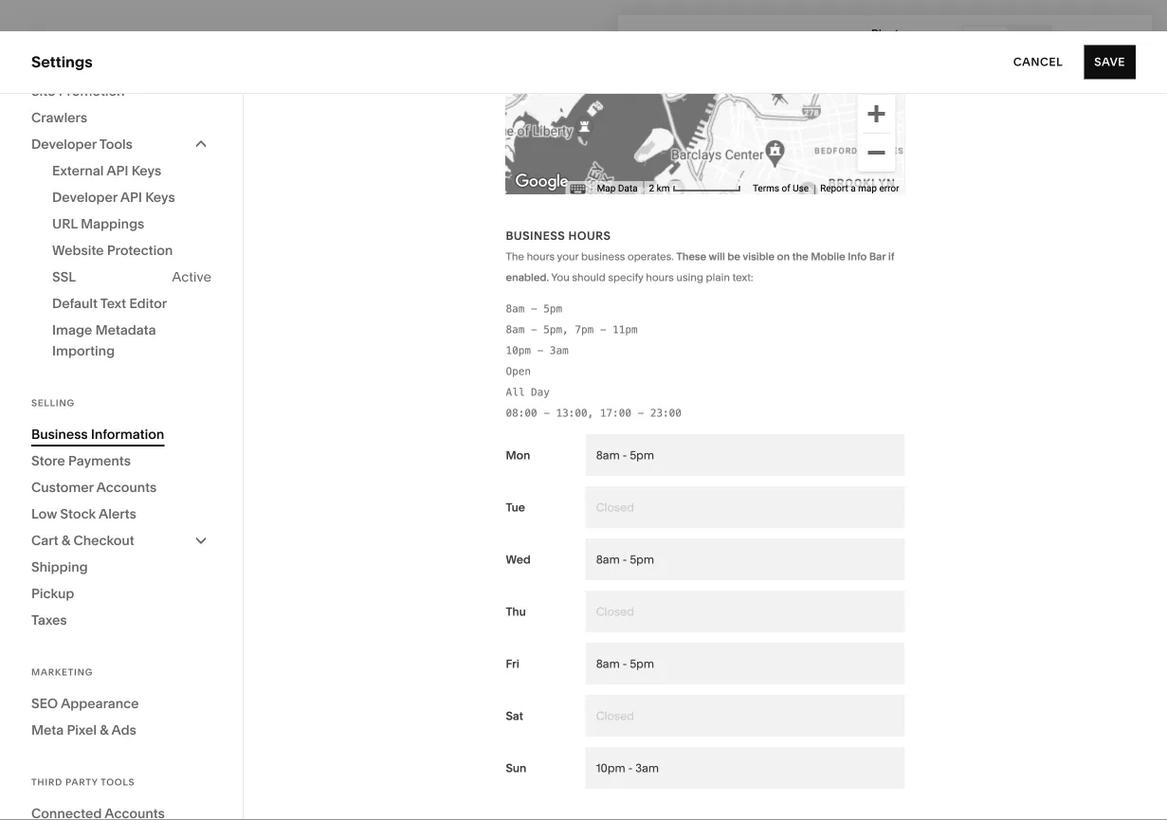 Task type: describe. For each thing, give the bounding box(es) containing it.
website link
[[31, 117, 211, 139]]

- down day
[[544, 407, 550, 419]]

closed text field for wed
[[586, 539, 905, 580]]

store.
[[392, 262, 427, 278]]

closed text field for sun
[[586, 747, 905, 789]]

customer accounts link
[[31, 474, 212, 501]]

added
[[399, 241, 440, 257]]

1 settings from the top
[[31, 53, 93, 71]]

in
[[410, 786, 421, 802]]

plain
[[706, 271, 730, 284]]

1 vertical spatial the
[[604, 786, 624, 802]]

asset library link
[[31, 574, 211, 596]]

be
[[728, 250, 741, 263]]

mon
[[506, 448, 530, 462]]

appearance
[[61, 696, 139, 712]]

these
[[677, 250, 707, 263]]

taxes
[[31, 612, 67, 628]]

store
[[31, 453, 65, 469]]

trial
[[349, 786, 372, 802]]

pickup
[[31, 586, 74, 602]]

3am
[[550, 345, 569, 357]]

23:00
[[650, 407, 682, 419]]

closed text field for mon
[[586, 434, 905, 476]]

developer for developer api keys
[[52, 189, 118, 205]]

mappings
[[81, 216, 144, 232]]

website protection
[[52, 242, 173, 258]]

1 marketing from the top
[[31, 185, 105, 203]]

url mappings link
[[52, 211, 212, 237]]

closed text field for thu
[[586, 591, 905, 633]]

13:00,
[[556, 407, 594, 419]]

low stock alerts
[[31, 506, 136, 522]]

promotion
[[59, 83, 125, 99]]

selling link
[[31, 150, 211, 173]]

0 vertical spatial all
[[274, 91, 301, 116]]

a
[[851, 183, 856, 194]]

2 selling from the top
[[31, 397, 75, 409]]

you've
[[355, 241, 396, 257]]

use
[[793, 183, 809, 194]]

business hours
[[506, 229, 611, 243]]

terms of use link
[[753, 183, 809, 194]]

data
[[618, 183, 638, 194]]

pickup link
[[31, 580, 212, 607]]

2 km button
[[644, 181, 747, 195]]

website for website protection
[[52, 242, 104, 258]]

closed text field for tue
[[586, 487, 905, 528]]

1 vertical spatial tools
[[101, 777, 135, 788]]

image
[[52, 322, 92, 338]]

report a map error
[[820, 183, 900, 194]]

all inside 8am - 5pm 8am - 5pm, 7pm - 11pm 10pm - 3am open all day 08:00 - 13:00, 17:00 - 23:00
[[506, 386, 525, 398]]

developer tools link
[[31, 131, 212, 157]]

ads
[[111, 722, 136, 738]]

closed text field for fri
[[586, 643, 905, 685]]

- left 3am
[[537, 345, 544, 357]]

cart & checkout button
[[31, 527, 212, 554]]

keys for external api keys
[[132, 163, 161, 179]]

the
[[506, 250, 524, 263]]

2 horizontal spatial your
[[701, 786, 728, 802]]

external api keys
[[52, 163, 161, 179]]

2 8am from the top
[[506, 324, 525, 336]]

save button
[[1084, 45, 1136, 79]]

cart
[[31, 533, 58, 549]]

editor
[[129, 295, 167, 312]]

image metadata importing link
[[52, 317, 212, 364]]

finish
[[506, 241, 539, 257]]

error
[[880, 183, 900, 194]]

contacts
[[31, 219, 97, 237]]

8am - 5pm 8am - 5pm, 7pm - 11pm 10pm - 3am open all day 08:00 - 13:00, 17:00 - 23:00
[[506, 303, 688, 419]]

using
[[677, 271, 704, 284]]

closed text field for sat
[[586, 695, 905, 737]]

metadata
[[95, 322, 156, 338]]

you
[[551, 271, 570, 284]]

report
[[820, 183, 849, 194]]

external api keys link
[[52, 157, 212, 184]]

map
[[597, 183, 616, 194]]

stock
[[60, 506, 96, 522]]

asset library
[[31, 575, 126, 593]]

keys for developer api keys
[[145, 189, 175, 205]]

external
[[52, 163, 104, 179]]

api for external
[[107, 163, 128, 179]]

john smith johnsmith43233@gmail.com
[[75, 704, 227, 733]]

bar
[[870, 250, 886, 263]]

cart & checkout
[[31, 533, 134, 549]]

up
[[342, 262, 359, 278]]

now that you've added products, finish setting up your store.
[[296, 241, 539, 278]]

business for business information
[[31, 426, 88, 442]]

cancel
[[1014, 55, 1063, 69]]

enabled.
[[506, 271, 549, 284]]

2
[[649, 183, 655, 194]]

the hours your business operates.
[[506, 250, 677, 263]]

plant
[[872, 27, 899, 40]]

meta pixel & ads link
[[31, 717, 212, 744]]

contacts link
[[31, 218, 211, 240]]

library
[[76, 575, 126, 593]]

km
[[657, 183, 670, 194]]

7pm
[[575, 324, 594, 336]]

2 settings from the top
[[31, 608, 91, 627]]

text:
[[733, 271, 753, 284]]

on
[[777, 250, 790, 263]]



Task type: locate. For each thing, give the bounding box(es) containing it.
row group
[[243, 146, 618, 820]]

1 closed text field from the top
[[586, 487, 905, 528]]

0 vertical spatial developer
[[31, 136, 97, 152]]

text
[[100, 295, 126, 312]]

api inside 'external api keys' link
[[107, 163, 128, 179]]

10pm
[[506, 345, 531, 357]]

operates.
[[628, 250, 674, 263]]

settings up the site promotion
[[31, 53, 93, 71]]

1 vertical spatial keys
[[145, 189, 175, 205]]

map data button
[[597, 182, 638, 195]]

your left site.
[[701, 786, 728, 802]]

marketing down external on the top of page
[[31, 185, 105, 203]]

shipping link
[[31, 554, 212, 580]]

terms of use
[[753, 183, 809, 194]]

store payments
[[31, 453, 131, 469]]

0 vertical spatial website
[[31, 118, 90, 136]]

your down you've
[[362, 262, 389, 278]]

should
[[572, 271, 606, 284]]

8am
[[506, 303, 525, 315], [506, 324, 525, 336]]

1 horizontal spatial business
[[506, 229, 565, 243]]

tools
[[99, 136, 133, 152], [101, 777, 135, 788]]

seo appearance
[[31, 696, 139, 712]]

developer inside "dropdown button"
[[31, 136, 97, 152]]

smith
[[105, 704, 136, 718]]

report a map error link
[[820, 183, 900, 194]]

importing
[[52, 343, 115, 359]]

business up 'store'
[[31, 426, 88, 442]]

crawlers
[[31, 110, 87, 126]]

visible
[[743, 250, 775, 263]]

your
[[557, 250, 579, 263], [362, 262, 389, 278], [701, 786, 728, 802]]

of left 'use'
[[782, 183, 791, 194]]

8am down enabled.
[[506, 303, 525, 315]]

default text editor
[[52, 295, 167, 312]]

specify
[[608, 271, 644, 284]]

developer for developer tools
[[31, 136, 97, 152]]

1 vertical spatial &
[[100, 722, 109, 738]]

1 8am from the top
[[506, 303, 525, 315]]

api inside developer api keys "link"
[[120, 189, 142, 205]]

map
[[858, 183, 877, 194]]

1 vertical spatial hours
[[646, 271, 674, 284]]

out
[[662, 786, 682, 802]]

meta pixel & ads
[[31, 722, 136, 738]]

keys inside "link"
[[145, 189, 175, 205]]

sun
[[506, 761, 527, 775]]

business for business hours
[[506, 229, 565, 243]]

developer inside "link"
[[52, 189, 118, 205]]

1 vertical spatial 8am
[[506, 324, 525, 336]]

day
[[531, 386, 550, 398]]

hours
[[569, 229, 611, 243]]

map region
[[454, 0, 940, 296]]

tue
[[506, 501, 525, 514]]

1 vertical spatial developer
[[52, 189, 118, 205]]

1 horizontal spatial the
[[793, 250, 809, 263]]

0 vertical spatial 8am
[[506, 303, 525, 315]]

the inside these will be visible on the mobile info bar if enabled.
[[793, 250, 809, 263]]

Search items… text field
[[305, 127, 582, 169]]

website for website
[[31, 118, 90, 136]]

0 vertical spatial marketing
[[31, 185, 105, 203]]

0 vertical spatial &
[[62, 533, 70, 549]]

hours down operates. at the right of page
[[646, 271, 674, 284]]

the
[[793, 250, 809, 263], [604, 786, 624, 802]]

keys up developer api keys "link"
[[132, 163, 161, 179]]

3 closed text field from the top
[[586, 591, 905, 633]]

website down the site promotion
[[31, 118, 90, 136]]

0 horizontal spatial hours
[[527, 250, 555, 263]]

11pm
[[613, 324, 638, 336]]

4 closed text field from the top
[[586, 643, 905, 685]]

5pm,
[[544, 324, 569, 336]]

upgrade
[[476, 786, 531, 802]]

johnsmith43233@gmail.com
[[75, 719, 227, 733]]

& left ads
[[100, 722, 109, 738]]

business information link
[[31, 421, 212, 448]]

- left 5pm,
[[531, 324, 537, 336]]

ssl
[[52, 269, 76, 285]]

your inside now that you've added products, finish setting up your store.
[[362, 262, 389, 278]]

0 vertical spatial tools
[[99, 136, 133, 152]]

save
[[1095, 55, 1126, 69]]

analytics
[[31, 252, 98, 271]]

3 closed text field from the top
[[586, 747, 905, 789]]

tools down crawlers link
[[99, 136, 133, 152]]

site
[[31, 83, 55, 99]]

0 vertical spatial of
[[782, 183, 791, 194]]

developer tools
[[31, 136, 133, 152]]

the right on
[[793, 250, 809, 263]]

8am up 10pm
[[506, 324, 525, 336]]

2 closed text field from the top
[[586, 539, 905, 580]]

marketing up seo
[[31, 667, 93, 678]]

- right 7pm
[[600, 324, 606, 336]]

2 closed text field from the top
[[586, 695, 905, 737]]

low stock alerts link
[[31, 501, 212, 527]]

business information
[[31, 426, 164, 442]]

1 vertical spatial website
[[52, 242, 104, 258]]

keys
[[132, 163, 161, 179], [145, 189, 175, 205]]

selling
[[31, 151, 80, 170], [31, 397, 75, 409]]

website inside 'link'
[[52, 242, 104, 258]]

1 horizontal spatial your
[[557, 250, 579, 263]]

1 closed text field from the top
[[586, 434, 905, 476]]

Closed text field
[[586, 487, 905, 528], [586, 695, 905, 737], [586, 747, 905, 789]]

mobile
[[811, 250, 846, 263]]

developer tools button
[[31, 131, 212, 157]]

business
[[581, 250, 625, 263]]

open
[[506, 366, 531, 377]]

1 horizontal spatial of
[[782, 183, 791, 194]]

of
[[782, 183, 791, 194], [686, 786, 698, 802]]

developer down crawlers
[[31, 136, 97, 152]]

5pm
[[544, 303, 563, 315]]

tools right party
[[101, 777, 135, 788]]

&
[[62, 533, 70, 549], [100, 722, 109, 738]]

party
[[65, 777, 98, 788]]

settings link
[[31, 607, 211, 630]]

fri
[[506, 657, 520, 671]]

1 vertical spatial marketing
[[31, 667, 93, 678]]

0 vertical spatial api
[[107, 163, 128, 179]]

your up you
[[557, 250, 579, 263]]

0 horizontal spatial your
[[362, 262, 389, 278]]

api up url mappings "link"
[[120, 189, 142, 205]]

1 vertical spatial settings
[[31, 608, 91, 627]]

settings
[[31, 53, 93, 71], [31, 608, 91, 627]]

google image
[[511, 170, 573, 194]]

1 vertical spatial business
[[31, 426, 88, 442]]

asset
[[31, 575, 72, 593]]

Closed text field
[[586, 434, 905, 476], [586, 539, 905, 580], [586, 591, 905, 633], [586, 643, 905, 685]]

0 vertical spatial selling
[[31, 151, 80, 170]]

0 horizontal spatial the
[[604, 786, 624, 802]]

& right cart
[[62, 533, 70, 549]]

0 vertical spatial hours
[[527, 250, 555, 263]]

- left 23:00
[[638, 407, 644, 419]]

1 selling from the top
[[31, 151, 80, 170]]

developer down external on the top of page
[[52, 189, 118, 205]]

site promotion link
[[31, 78, 212, 104]]

will
[[709, 250, 725, 263]]

default
[[52, 295, 98, 312]]

tab list
[[964, 26, 1051, 56]]

john
[[75, 704, 102, 718]]

business
[[506, 229, 565, 243], [31, 426, 88, 442]]

information
[[91, 426, 164, 442]]

crawlers link
[[31, 104, 212, 131]]

api for developer
[[120, 189, 142, 205]]

0 vertical spatial keys
[[132, 163, 161, 179]]

hours up enabled.
[[527, 250, 555, 263]]

selling down crawlers
[[31, 151, 80, 170]]

2 vertical spatial closed text field
[[586, 747, 905, 789]]

protection
[[107, 242, 173, 258]]

shipping
[[31, 559, 88, 575]]

cart & checkout link
[[31, 527, 212, 554]]

1 horizontal spatial all
[[506, 386, 525, 398]]

keyboard shortcuts image
[[571, 184, 586, 194]]

1 horizontal spatial hours
[[646, 271, 674, 284]]

0 vertical spatial settings
[[31, 53, 93, 71]]

0 horizontal spatial of
[[686, 786, 698, 802]]

url mappings
[[52, 216, 144, 232]]

seo appearance link
[[31, 690, 212, 717]]

1 vertical spatial api
[[120, 189, 142, 205]]

the right get at the bottom of page
[[604, 786, 624, 802]]

tools inside developer tools "dropdown button"
[[99, 136, 133, 152]]

cancel button
[[1014, 45, 1063, 79]]

api up marketing link
[[107, 163, 128, 179]]

these will be visible on the mobile info bar if enabled.
[[506, 250, 895, 284]]

pixel
[[67, 722, 97, 738]]

& inside dropdown button
[[62, 533, 70, 549]]

of right out at the bottom right
[[686, 786, 698, 802]]

0 horizontal spatial &
[[62, 533, 70, 549]]

1 vertical spatial of
[[686, 786, 698, 802]]

0 vertical spatial closed text field
[[586, 487, 905, 528]]

1 vertical spatial selling
[[31, 397, 75, 409]]

you should specify hours using plain text:
[[549, 271, 753, 284]]

2 marketing from the top
[[31, 667, 93, 678]]

- left 5pm
[[531, 303, 537, 315]]

1 vertical spatial all
[[506, 386, 525, 398]]

wed
[[506, 553, 531, 566]]

settings down pickup at the left of the page
[[31, 608, 91, 627]]

business up the
[[506, 229, 565, 243]]

0 horizontal spatial all
[[274, 91, 301, 116]]

website down contacts
[[52, 242, 104, 258]]

your trial ends in 14 days. upgrade now to get the most out of your site.
[[317, 786, 757, 802]]

0 vertical spatial the
[[793, 250, 809, 263]]

taxes link
[[31, 607, 212, 634]]

0 horizontal spatial business
[[31, 426, 88, 442]]

image metadata importing
[[52, 322, 156, 359]]

url
[[52, 216, 78, 232]]

0 vertical spatial business
[[506, 229, 565, 243]]

selling up business information
[[31, 397, 75, 409]]

map data
[[597, 183, 638, 194]]

1 vertical spatial closed text field
[[586, 695, 905, 737]]

business inside 'link'
[[31, 426, 88, 442]]

setting
[[296, 262, 339, 278]]

now
[[534, 786, 561, 802]]

customer accounts
[[31, 479, 157, 496]]

all
[[274, 91, 301, 116], [506, 386, 525, 398]]

keys down 'external api keys' link
[[145, 189, 175, 205]]

1 horizontal spatial &
[[100, 722, 109, 738]]



Task type: vqa. For each thing, say whether or not it's contained in the screenshot.
fern
no



